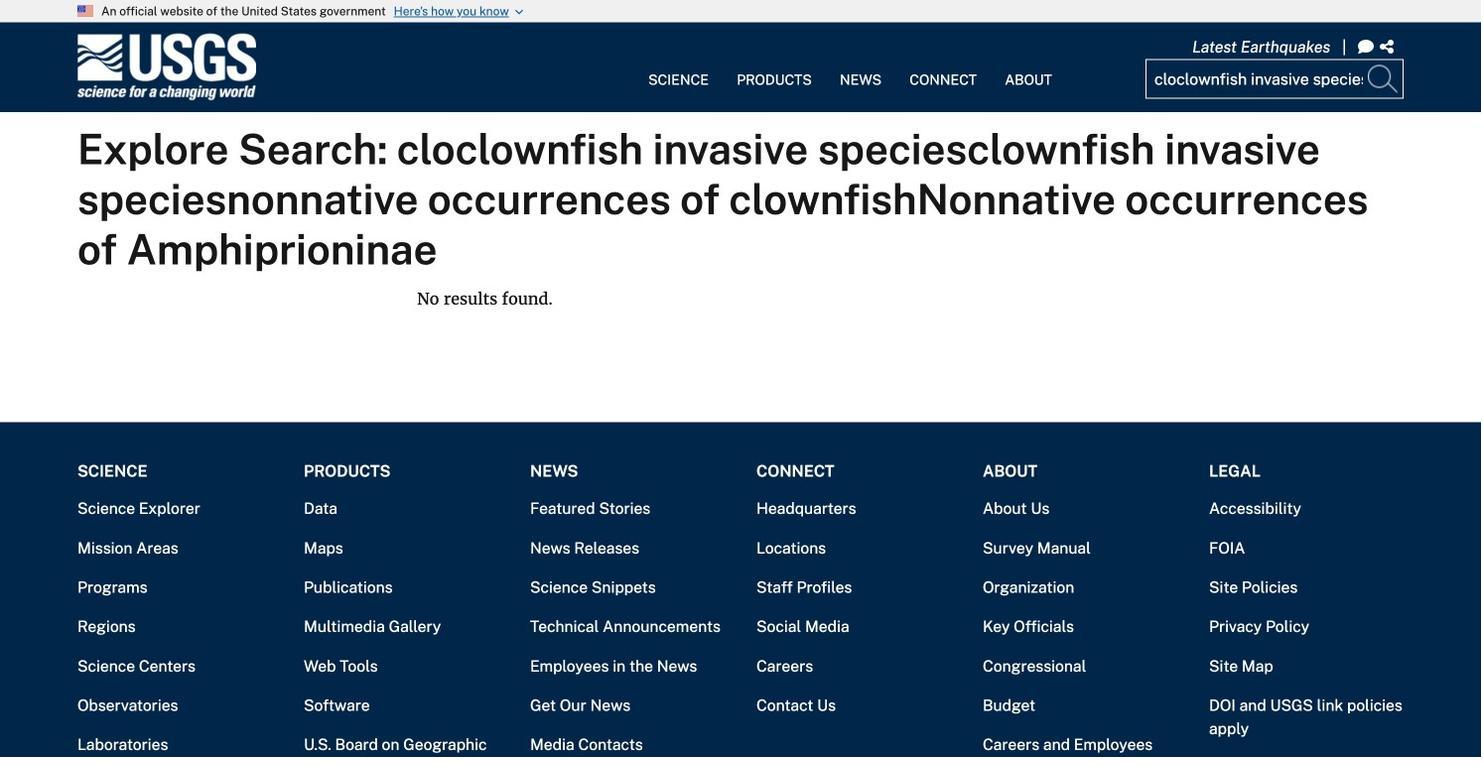 Task type: vqa. For each thing, say whether or not it's contained in the screenshot.
sprawling landscape of green irrigated crop land in between dry yellow vegetation patches on a hazy blue sky day "image"
no



Task type: describe. For each thing, give the bounding box(es) containing it.
live webchat image
[[1358, 39, 1374, 55]]

2 menu item from the left
[[723, 34, 826, 101]]

4 menu item from the left
[[896, 34, 991, 101]]

5 menu item from the left
[[991, 34, 1066, 101]]

3 menu item from the left
[[826, 34, 896, 101]]

u.s. flag image
[[77, 6, 93, 17]]

1 menu item from the left
[[634, 34, 723, 101]]



Task type: locate. For each thing, give the bounding box(es) containing it.
menu
[[634, 34, 1066, 101]]

Input text field
[[1146, 59, 1404, 99]]

footer
[[0, 383, 1481, 757]]

share social media image
[[1380, 39, 1398, 55]]

home image
[[77, 33, 256, 101]]

menu item
[[634, 34, 723, 101], [723, 34, 826, 101], [826, 34, 896, 101], [896, 34, 991, 101], [991, 34, 1066, 101]]

Search submit
[[1364, 59, 1404, 99]]



